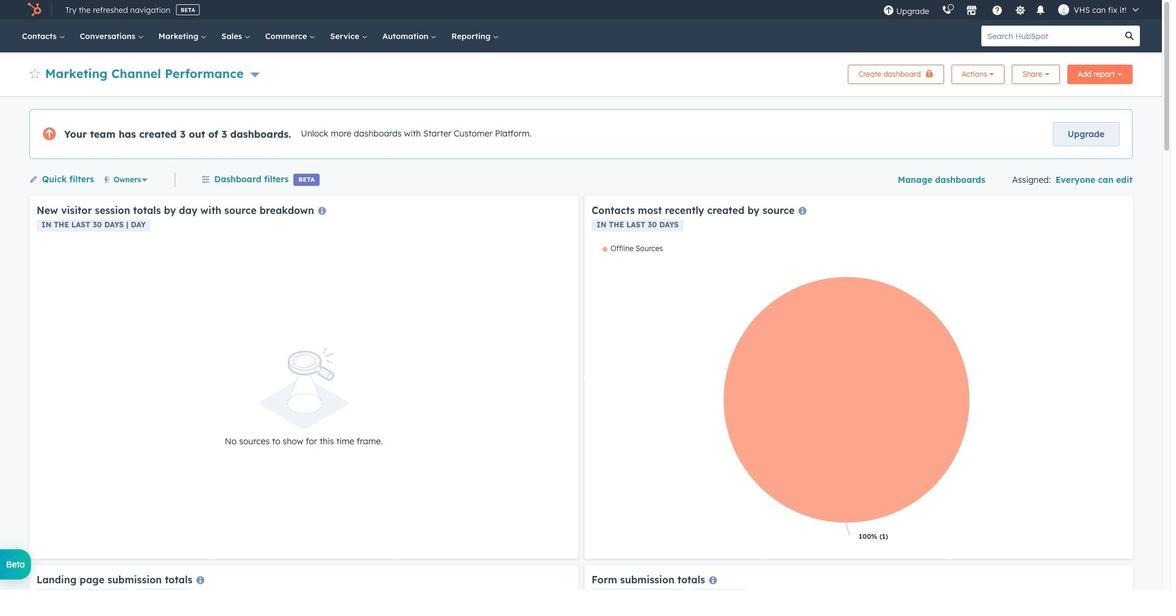 Task type: vqa. For each thing, say whether or not it's contained in the screenshot.
Form Submission Totals element
yes



Task type: describe. For each thing, give the bounding box(es) containing it.
form submission totals element
[[584, 566, 1134, 591]]

contacts most recently created by source element
[[584, 196, 1134, 559]]

landing page submission totals element
[[29, 566, 578, 591]]

marketplaces image
[[966, 5, 977, 16]]

jer mill image
[[1058, 4, 1069, 15]]

Search HubSpot search field
[[982, 26, 1120, 46]]



Task type: locate. For each thing, give the bounding box(es) containing it.
new visitor session totals by day with source breakdown element
[[29, 196, 578, 559]]

menu
[[877, 0, 1148, 20]]

banner
[[29, 61, 1133, 84]]

interactive chart image
[[592, 244, 1126, 552]]

toggle series visibility region
[[603, 244, 663, 253]]



